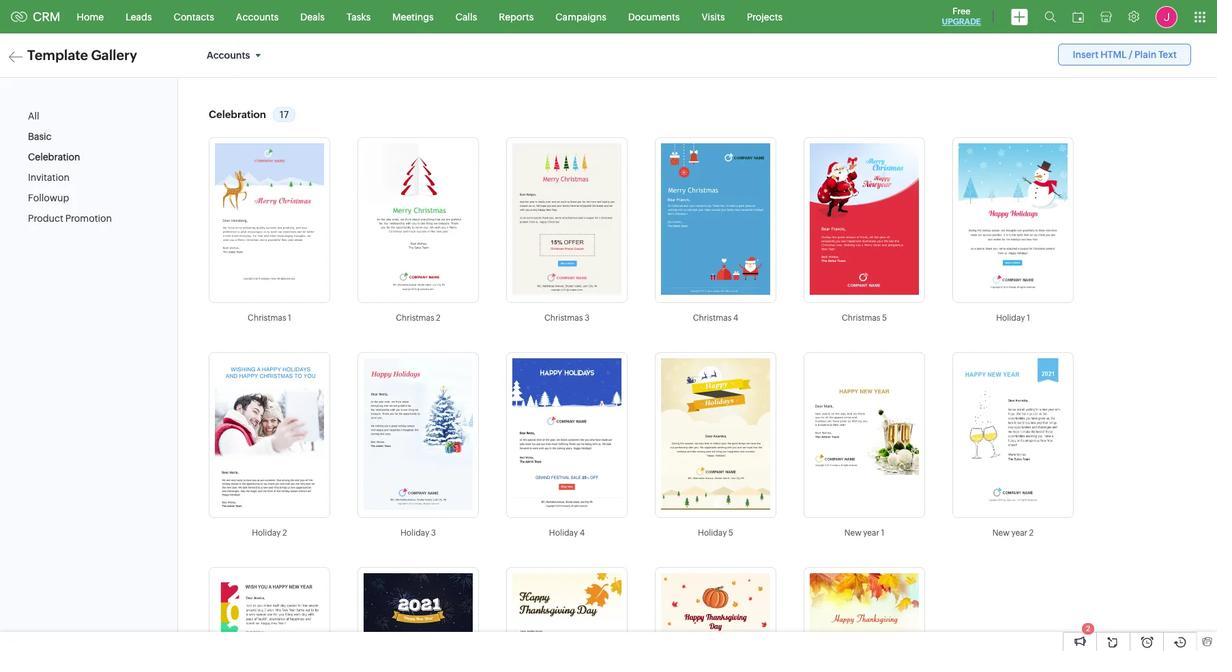 Task type: locate. For each thing, give the bounding box(es) containing it.
celebration left 17
[[209, 109, 266, 120]]

reports link
[[488, 0, 545, 33]]

holiday for holiday 4
[[549, 528, 578, 538]]

not loaded image for holiday 1
[[959, 143, 1068, 295]]

1 horizontal spatial new
[[993, 528, 1010, 538]]

search image
[[1045, 11, 1057, 23]]

1 horizontal spatial celebration
[[209, 109, 266, 120]]

profile image
[[1156, 6, 1178, 28]]

2 new from the left
[[993, 528, 1010, 538]]

celebration up invitation
[[28, 152, 80, 163]]

create menu element
[[1003, 0, 1037, 33]]

promotion
[[65, 213, 112, 224]]

not loaded image
[[215, 143, 324, 295], [364, 143, 473, 295], [513, 143, 622, 295], [661, 143, 771, 295], [810, 143, 920, 295], [959, 143, 1068, 295], [215, 359, 324, 510], [364, 359, 473, 510], [513, 359, 622, 510], [661, 359, 771, 510], [810, 359, 920, 510], [959, 359, 1068, 510], [215, 574, 324, 651], [364, 574, 473, 651], [513, 574, 622, 651], [661, 574, 771, 651], [810, 574, 920, 651]]

4 christmas from the left
[[693, 313, 732, 323]]

1 vertical spatial accounts
[[207, 50, 250, 61]]

2 year from the left
[[1012, 528, 1028, 538]]

tasks
[[347, 11, 371, 22]]

/
[[1129, 49, 1133, 60]]

3
[[585, 313, 590, 323], [431, 528, 436, 538]]

0 vertical spatial 5
[[883, 313, 887, 323]]

0 vertical spatial 4
[[734, 313, 739, 323]]

4
[[734, 313, 739, 323], [580, 528, 585, 538]]

not loaded image for holiday 5
[[661, 359, 771, 510]]

accounts for the accounts field
[[207, 50, 250, 61]]

holiday for holiday 3
[[401, 528, 430, 538]]

new year 1
[[845, 528, 885, 538]]

1 horizontal spatial 5
[[883, 313, 887, 323]]

accounts down accounts link
[[207, 50, 250, 61]]

0 horizontal spatial 4
[[580, 528, 585, 538]]

3 christmas from the left
[[545, 313, 583, 323]]

new for new year 2
[[993, 528, 1010, 538]]

5 for christmas 5
[[883, 313, 887, 323]]

1 vertical spatial 4
[[580, 528, 585, 538]]

1 vertical spatial 5
[[729, 528, 734, 538]]

0 horizontal spatial year
[[864, 528, 880, 538]]

not loaded image for christmas 5
[[810, 143, 920, 295]]

accounts
[[236, 11, 279, 22], [207, 50, 250, 61]]

0 horizontal spatial 1
[[288, 313, 291, 323]]

0 vertical spatial 3
[[585, 313, 590, 323]]

year
[[864, 528, 880, 538], [1012, 528, 1028, 538]]

leads
[[126, 11, 152, 22]]

meetings
[[393, 11, 434, 22]]

holiday 3
[[401, 528, 436, 538]]

projects link
[[736, 0, 794, 33]]

html
[[1101, 49, 1127, 60]]

documents
[[629, 11, 680, 22]]

holiday
[[997, 313, 1026, 323], [252, 528, 281, 538], [401, 528, 430, 538], [549, 528, 578, 538], [698, 528, 727, 538]]

free
[[953, 6, 971, 16]]

5 for holiday 5
[[729, 528, 734, 538]]

christmas
[[248, 313, 286, 323], [396, 313, 435, 323], [545, 313, 583, 323], [693, 313, 732, 323], [842, 313, 881, 323]]

insert
[[1073, 49, 1099, 60]]

1 horizontal spatial 4
[[734, 313, 739, 323]]

2 horizontal spatial 1
[[1027, 313, 1031, 323]]

accounts for accounts link
[[236, 11, 279, 22]]

1
[[288, 313, 291, 323], [1027, 313, 1031, 323], [882, 528, 885, 538]]

projects
[[747, 11, 783, 22]]

0 vertical spatial accounts
[[236, 11, 279, 22]]

holiday for holiday 1
[[997, 313, 1026, 323]]

new
[[845, 528, 862, 538], [993, 528, 1010, 538]]

new for new year 1
[[845, 528, 862, 538]]

1 christmas from the left
[[248, 313, 286, 323]]

tasks link
[[336, 0, 382, 33]]

holiday for holiday 2
[[252, 528, 281, 538]]

accounts inside field
[[207, 50, 250, 61]]

christmas 3
[[545, 313, 590, 323]]

christmas for christmas 1
[[248, 313, 286, 323]]

not loaded image for christmas 2
[[364, 143, 473, 295]]

deals link
[[290, 0, 336, 33]]

new year 2
[[993, 528, 1034, 538]]

1 year from the left
[[864, 528, 880, 538]]

christmas for christmas 5
[[842, 313, 881, 323]]

celebration
[[209, 109, 266, 120], [28, 152, 80, 163]]

accounts up the accounts field
[[236, 11, 279, 22]]

2 christmas from the left
[[396, 313, 435, 323]]

profile element
[[1148, 0, 1186, 33]]

not loaded image for holiday 4
[[513, 359, 622, 510]]

0 horizontal spatial celebration
[[28, 152, 80, 163]]

1 vertical spatial 3
[[431, 528, 436, 538]]

5 christmas from the left
[[842, 313, 881, 323]]

insert html / plain text link
[[1059, 44, 1192, 66]]

1 horizontal spatial year
[[1012, 528, 1028, 538]]

template
[[27, 47, 88, 63]]

invitation
[[28, 172, 70, 183]]

5
[[883, 313, 887, 323], [729, 528, 734, 538]]

all
[[28, 111, 39, 122]]

4 for christmas 4
[[734, 313, 739, 323]]

0 horizontal spatial new
[[845, 528, 862, 538]]

not loaded image for christmas 3
[[513, 143, 622, 295]]

calls link
[[445, 0, 488, 33]]

visits link
[[691, 0, 736, 33]]

followup
[[28, 193, 69, 204]]

year for 2
[[1012, 528, 1028, 538]]

1 for christmas 1
[[288, 313, 291, 323]]

1 vertical spatial celebration
[[28, 152, 80, 163]]

0 horizontal spatial 3
[[431, 528, 436, 538]]

2
[[436, 313, 441, 323], [283, 528, 287, 538], [1030, 528, 1034, 538], [1087, 625, 1091, 633]]

1 new from the left
[[845, 528, 862, 538]]

1 horizontal spatial 3
[[585, 313, 590, 323]]

christmas for christmas 3
[[545, 313, 583, 323]]

0 horizontal spatial 5
[[729, 528, 734, 538]]

crm link
[[11, 10, 60, 24]]

holiday 2
[[252, 528, 287, 538]]

template gallery
[[27, 47, 137, 63]]

christmas 2
[[396, 313, 441, 323]]



Task type: describe. For each thing, give the bounding box(es) containing it.
text
[[1159, 49, 1178, 60]]

product
[[28, 213, 63, 224]]

1 for holiday 1
[[1027, 313, 1031, 323]]

not loaded image for holiday 3
[[364, 359, 473, 510]]

4 for holiday 4
[[580, 528, 585, 538]]

reports
[[499, 11, 534, 22]]

insert html / plain text
[[1073, 49, 1178, 60]]

christmas 5
[[842, 313, 887, 323]]

search element
[[1037, 0, 1065, 33]]

not loaded image for new year 2
[[959, 359, 1068, 510]]

documents link
[[618, 0, 691, 33]]

leads link
[[115, 0, 163, 33]]

year for 1
[[864, 528, 880, 538]]

christmas 1
[[248, 313, 291, 323]]

basic
[[28, 131, 52, 142]]

3 for holiday 3
[[431, 528, 436, 538]]

deals
[[301, 11, 325, 22]]

holiday for holiday 5
[[698, 528, 727, 538]]

gallery
[[91, 47, 137, 63]]

christmas 4
[[693, 313, 739, 323]]

home
[[77, 11, 104, 22]]

campaigns link
[[545, 0, 618, 33]]

christmas for christmas 4
[[693, 313, 732, 323]]

not loaded image for holiday 2
[[215, 359, 324, 510]]

not loaded image for christmas 4
[[661, 143, 771, 295]]

1 horizontal spatial 1
[[882, 528, 885, 538]]

upgrade
[[943, 17, 982, 27]]

holiday 5
[[698, 528, 734, 538]]

crm
[[33, 10, 60, 24]]

plain
[[1135, 49, 1157, 60]]

not loaded image for christmas 1
[[215, 143, 324, 295]]

0 vertical spatial celebration
[[209, 109, 266, 120]]

3 for christmas 3
[[585, 313, 590, 323]]

Accounts field
[[201, 44, 271, 67]]

holiday 4
[[549, 528, 585, 538]]

campaigns
[[556, 11, 607, 22]]

17
[[280, 109, 289, 120]]

christmas for christmas 2
[[396, 313, 435, 323]]

free upgrade
[[943, 6, 982, 27]]

accounts link
[[225, 0, 290, 33]]

holiday 1
[[997, 313, 1031, 323]]

visits
[[702, 11, 725, 22]]

home link
[[66, 0, 115, 33]]

create menu image
[[1012, 9, 1029, 25]]

calendar image
[[1073, 11, 1085, 22]]

not loaded image for new year 1
[[810, 359, 920, 510]]

contacts
[[174, 11, 214, 22]]

calls
[[456, 11, 477, 22]]

meetings link
[[382, 0, 445, 33]]

contacts link
[[163, 0, 225, 33]]

product promotion
[[28, 213, 112, 224]]



Task type: vqa. For each thing, say whether or not it's contained in the screenshot.
Other Modules field
no



